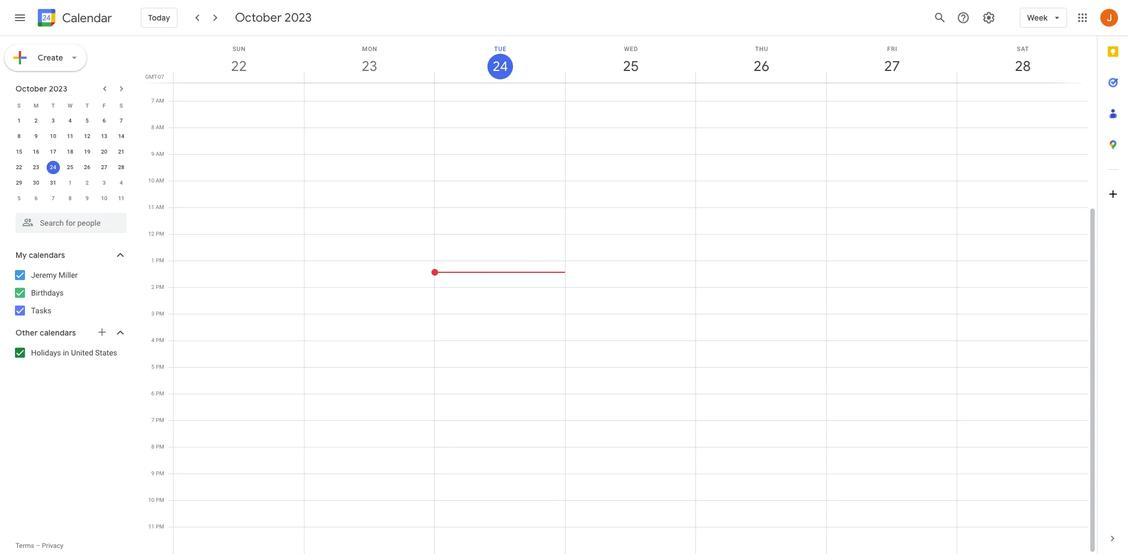 Task type: vqa. For each thing, say whether or not it's contained in the screenshot.


Task type: locate. For each thing, give the bounding box(es) containing it.
pm for 2 pm
[[156, 284, 164, 290]]

0 vertical spatial 23
[[361, 57, 377, 75]]

6 down the f
[[103, 118, 106, 124]]

9 pm from the top
[[156, 444, 164, 450]]

1 vertical spatial 27
[[101, 164, 107, 170]]

1 vertical spatial 25
[[67, 164, 73, 170]]

6 pm from the top
[[156, 364, 164, 370]]

row down w
[[11, 113, 130, 129]]

7 down gmt- at the left top of page
[[151, 98, 154, 104]]

pm up 5 pm
[[156, 337, 164, 343]]

pm down 10 pm
[[156, 524, 164, 530]]

2 vertical spatial 1
[[151, 257, 155, 264]]

5 row from the top
[[11, 160, 130, 175]]

8 up 9 pm
[[151, 444, 155, 450]]

13 element
[[98, 130, 111, 143]]

november 11 element
[[115, 192, 128, 205]]

4 down w
[[69, 118, 72, 124]]

mon
[[362, 46, 378, 53]]

1 horizontal spatial 12
[[148, 231, 155, 237]]

0 vertical spatial 5
[[86, 118, 89, 124]]

24 inside column header
[[492, 58, 507, 75]]

november 3 element
[[98, 176, 111, 190]]

26 down thu
[[753, 57, 769, 75]]

pm for 3 pm
[[156, 311, 164, 317]]

1 horizontal spatial 27
[[884, 57, 900, 75]]

0 horizontal spatial 27
[[101, 164, 107, 170]]

pm down 5 pm
[[156, 391, 164, 397]]

2 horizontal spatial 4
[[151, 337, 155, 343]]

10 up 11 am
[[148, 178, 154, 184]]

0 horizontal spatial 6
[[35, 195, 38, 201]]

15 element
[[12, 145, 26, 159]]

8
[[151, 124, 154, 130], [17, 133, 21, 139], [69, 195, 72, 201], [151, 444, 155, 450]]

11 for 11 element
[[67, 133, 73, 139]]

row group
[[11, 113, 130, 206]]

privacy
[[42, 542, 63, 550]]

0 horizontal spatial 1
[[17, 118, 21, 124]]

27
[[884, 57, 900, 75], [101, 164, 107, 170]]

0 horizontal spatial s
[[17, 102, 21, 108]]

0 horizontal spatial 26
[[84, 164, 90, 170]]

12 element
[[81, 130, 94, 143]]

24 cell
[[45, 160, 62, 175]]

2023
[[285, 10, 312, 26], [49, 84, 67, 94]]

22 inside 22 element
[[16, 164, 22, 170]]

23
[[361, 57, 377, 75], [33, 164, 39, 170]]

11 am
[[148, 204, 164, 210]]

0 horizontal spatial 12
[[84, 133, 90, 139]]

1 horizontal spatial 3
[[103, 180, 106, 186]]

9 down november 2 element on the left top
[[86, 195, 89, 201]]

october 2023 grid
[[11, 98, 130, 206]]

0 vertical spatial 28
[[1015, 57, 1031, 75]]

12 for 12
[[84, 133, 90, 139]]

12 pm from the top
[[156, 524, 164, 530]]

2 am from the top
[[156, 124, 164, 130]]

3 pm
[[151, 311, 164, 317]]

1 horizontal spatial 22
[[230, 57, 246, 75]]

pm for 8 pm
[[156, 444, 164, 450]]

1 row from the top
[[11, 98, 130, 113]]

10 for 10 pm
[[148, 497, 155, 503]]

1 vertical spatial 28
[[118, 164, 124, 170]]

1 vertical spatial 22
[[16, 164, 22, 170]]

8 pm from the top
[[156, 417, 164, 423]]

pm down 8 pm
[[156, 471, 164, 477]]

pm down 7 pm
[[156, 444, 164, 450]]

12 up 19
[[84, 133, 90, 139]]

3 pm from the top
[[156, 284, 164, 290]]

27 down 20 element
[[101, 164, 107, 170]]

2 for november 2 element on the left top
[[86, 180, 89, 186]]

s left m
[[17, 102, 21, 108]]

8 for the november 8 element
[[69, 195, 72, 201]]

november 6 element
[[29, 192, 43, 205]]

1 s from the left
[[17, 102, 21, 108]]

2 horizontal spatial 1
[[151, 257, 155, 264]]

11 down 10 pm
[[148, 524, 155, 530]]

row down november 1 'element'
[[11, 191, 130, 206]]

november 2 element
[[81, 176, 94, 190]]

10 up "11 pm"
[[148, 497, 155, 503]]

1 am from the top
[[156, 98, 164, 104]]

2 inside november 2 element
[[86, 180, 89, 186]]

9 pm
[[151, 471, 164, 477]]

row containing 15
[[11, 144, 130, 160]]

pm up 3 pm
[[156, 284, 164, 290]]

5
[[86, 118, 89, 124], [17, 195, 21, 201], [151, 364, 155, 370]]

m
[[34, 102, 39, 108]]

pm up 1 pm
[[156, 231, 164, 237]]

gmt-
[[145, 74, 158, 80]]

0 horizontal spatial 3
[[52, 118, 55, 124]]

4 up 5 pm
[[151, 337, 155, 343]]

28
[[1015, 57, 1031, 75], [118, 164, 124, 170]]

12
[[84, 133, 90, 139], [148, 231, 155, 237]]

10 up 17
[[50, 133, 56, 139]]

0 vertical spatial 2023
[[285, 10, 312, 26]]

pm up 8 pm
[[156, 417, 164, 423]]

10 for november 10 element
[[101, 195, 107, 201]]

s right the f
[[120, 102, 123, 108]]

1 vertical spatial 2023
[[49, 84, 67, 94]]

november 7 element
[[46, 192, 60, 205]]

7 row from the top
[[11, 191, 130, 206]]

10 am
[[148, 178, 164, 184]]

24
[[492, 58, 507, 75], [50, 164, 56, 170]]

2 vertical spatial 3
[[151, 311, 155, 317]]

my calendars list
[[2, 266, 138, 320]]

7 down 31 element
[[52, 195, 55, 201]]

1 inside 'element'
[[69, 180, 72, 186]]

calendar heading
[[60, 10, 112, 26]]

holidays in united states
[[31, 348, 117, 357]]

1 horizontal spatial 5
[[86, 118, 89, 124]]

2 down m
[[35, 118, 38, 124]]

23 down mon at the left top of page
[[361, 57, 377, 75]]

1 vertical spatial october 2023
[[16, 84, 67, 94]]

25 down 18 element at the left of page
[[67, 164, 73, 170]]

8 down november 1 'element'
[[69, 195, 72, 201]]

10 down november 3 element
[[101, 195, 107, 201]]

28 link
[[1011, 54, 1036, 79]]

1 horizontal spatial 24
[[492, 58, 507, 75]]

pm for 5 pm
[[156, 364, 164, 370]]

am down 07
[[156, 98, 164, 104]]

1 up the 15
[[17, 118, 21, 124]]

0 horizontal spatial 22
[[16, 164, 22, 170]]

am for 8 am
[[156, 124, 164, 130]]

2 horizontal spatial 3
[[151, 311, 155, 317]]

8 down "7 am"
[[151, 124, 154, 130]]

pm down 9 pm
[[156, 497, 164, 503]]

26
[[753, 57, 769, 75], [84, 164, 90, 170]]

1 vertical spatial 6
[[35, 195, 38, 201]]

0 vertical spatial 12
[[84, 133, 90, 139]]

2 vertical spatial 2
[[151, 284, 155, 290]]

0 horizontal spatial 4
[[69, 118, 72, 124]]

calendar element
[[36, 7, 112, 31]]

4 pm from the top
[[156, 311, 164, 317]]

am for 11 am
[[156, 204, 164, 210]]

28 inside october 2023 grid
[[118, 164, 124, 170]]

row down 18 element at the left of page
[[11, 160, 130, 175]]

sat
[[1017, 46, 1030, 53]]

1 vertical spatial 5
[[17, 195, 21, 201]]

9 up 16
[[35, 133, 38, 139]]

pm down 2 pm
[[156, 311, 164, 317]]

1 vertical spatial october
[[16, 84, 47, 94]]

3 am from the top
[[156, 151, 164, 157]]

1 vertical spatial 24
[[50, 164, 56, 170]]

gmt-07
[[145, 74, 164, 80]]

11 for 11 am
[[148, 204, 154, 210]]

1 pm from the top
[[156, 231, 164, 237]]

2 down "26" element
[[86, 180, 89, 186]]

12 inside '12' element
[[84, 133, 90, 139]]

1 horizontal spatial october 2023
[[235, 10, 312, 26]]

22 column header
[[173, 36, 304, 83]]

october up m
[[16, 84, 47, 94]]

10 for 10 am
[[148, 178, 154, 184]]

27 inside row
[[101, 164, 107, 170]]

calendars up in
[[40, 328, 76, 338]]

row up 18
[[11, 129, 130, 144]]

grid
[[142, 36, 1098, 554]]

4 down 28 element
[[120, 180, 123, 186]]

sun 22
[[230, 46, 246, 75]]

october up sun
[[235, 10, 282, 26]]

25 element
[[64, 161, 77, 174]]

25 column header
[[565, 36, 697, 83]]

holidays
[[31, 348, 61, 357]]

pm for 11 pm
[[156, 524, 164, 530]]

1 vertical spatial 23
[[33, 164, 39, 170]]

28 down sat
[[1015, 57, 1031, 75]]

1 vertical spatial 2
[[86, 180, 89, 186]]

pm up 2 pm
[[156, 257, 164, 264]]

row containing 5
[[11, 191, 130, 206]]

2 vertical spatial 4
[[151, 337, 155, 343]]

14 element
[[115, 130, 128, 143]]

row
[[11, 98, 130, 113], [11, 113, 130, 129], [11, 129, 130, 144], [11, 144, 130, 160], [11, 160, 130, 175], [11, 175, 130, 191], [11, 191, 130, 206]]

2
[[35, 118, 38, 124], [86, 180, 89, 186], [151, 284, 155, 290]]

13
[[101, 133, 107, 139]]

0 vertical spatial 1
[[17, 118, 21, 124]]

30
[[33, 180, 39, 186]]

0 vertical spatial 4
[[69, 118, 72, 124]]

am
[[156, 98, 164, 104], [156, 124, 164, 130], [156, 151, 164, 157], [156, 178, 164, 184], [156, 204, 164, 210]]

t left w
[[51, 102, 55, 108]]

11 down november 4 element
[[118, 195, 124, 201]]

0 vertical spatial october
[[235, 10, 282, 26]]

0 vertical spatial 25
[[623, 57, 638, 75]]

october 2023 up m
[[16, 84, 67, 94]]

0 vertical spatial 24
[[492, 58, 507, 75]]

2 pm from the top
[[156, 257, 164, 264]]

miller
[[59, 271, 78, 280]]

9 up the 10 am
[[151, 151, 154, 157]]

am up 12 pm
[[156, 204, 164, 210]]

6 row from the top
[[11, 175, 130, 191]]

6 down the '30' 'element' on the left top of page
[[35, 195, 38, 201]]

2 inside grid
[[151, 284, 155, 290]]

november 5 element
[[12, 192, 26, 205]]

0 horizontal spatial 24
[[50, 164, 56, 170]]

11 pm from the top
[[156, 497, 164, 503]]

t left the f
[[86, 102, 89, 108]]

21
[[118, 149, 124, 155]]

other calendars
[[16, 328, 76, 338]]

9
[[35, 133, 38, 139], [151, 151, 154, 157], [86, 195, 89, 201], [151, 471, 155, 477]]

24 down the "tue"
[[492, 58, 507, 75]]

0 horizontal spatial 25
[[67, 164, 73, 170]]

6
[[103, 118, 106, 124], [35, 195, 38, 201], [151, 391, 155, 397]]

27 element
[[98, 161, 111, 174]]

0 vertical spatial october 2023
[[235, 10, 312, 26]]

row containing s
[[11, 98, 130, 113]]

am for 7 am
[[156, 98, 164, 104]]

1 horizontal spatial 6
[[103, 118, 106, 124]]

0 horizontal spatial 28
[[118, 164, 124, 170]]

31
[[50, 180, 56, 186]]

0 vertical spatial 3
[[52, 118, 55, 124]]

25 inside 25 element
[[67, 164, 73, 170]]

calendars up jeremy
[[29, 250, 65, 260]]

1 vertical spatial 12
[[148, 231, 155, 237]]

7 for 7 am
[[151, 98, 154, 104]]

5 for 5 pm
[[151, 364, 155, 370]]

1 vertical spatial 3
[[103, 180, 106, 186]]

other calendars button
[[2, 324, 138, 342]]

22 down sun
[[230, 57, 246, 75]]

22 down 15 "element"
[[16, 164, 22, 170]]

31 element
[[46, 176, 60, 190]]

8 am
[[151, 124, 164, 130]]

pm
[[156, 231, 164, 237], [156, 257, 164, 264], [156, 284, 164, 290], [156, 311, 164, 317], [156, 337, 164, 343], [156, 364, 164, 370], [156, 391, 164, 397], [156, 417, 164, 423], [156, 444, 164, 450], [156, 471, 164, 477], [156, 497, 164, 503], [156, 524, 164, 530]]

5 down 4 pm
[[151, 364, 155, 370]]

fri 27
[[884, 46, 900, 75]]

11 up 18
[[67, 133, 73, 139]]

7 up 8 pm
[[151, 417, 155, 423]]

pm for 10 pm
[[156, 497, 164, 503]]

0 vertical spatial calendars
[[29, 250, 65, 260]]

9 am
[[151, 151, 164, 157]]

1 horizontal spatial s
[[120, 102, 123, 108]]

30 element
[[29, 176, 43, 190]]

28 down 21 element
[[118, 164, 124, 170]]

1 horizontal spatial 25
[[623, 57, 638, 75]]

1 vertical spatial 1
[[69, 180, 72, 186]]

row up the november 8 element
[[11, 175, 130, 191]]

1 vertical spatial 4
[[120, 180, 123, 186]]

november 10 element
[[98, 192, 111, 205]]

26 down 19 element
[[84, 164, 90, 170]]

5 am from the top
[[156, 204, 164, 210]]

1 vertical spatial 26
[[84, 164, 90, 170]]

25
[[623, 57, 638, 75], [67, 164, 73, 170]]

6 down 5 pm
[[151, 391, 155, 397]]

my calendars button
[[2, 246, 138, 264]]

0 vertical spatial 26
[[753, 57, 769, 75]]

my calendars
[[16, 250, 65, 260]]

row group containing 1
[[11, 113, 130, 206]]

4 for november 4 element
[[120, 180, 123, 186]]

9 for november 9 element
[[86, 195, 89, 201]]

october 2023
[[235, 10, 312, 26], [16, 84, 67, 94]]

1 horizontal spatial 23
[[361, 57, 377, 75]]

10
[[50, 133, 56, 139], [148, 178, 154, 184], [101, 195, 107, 201], [148, 497, 155, 503]]

tab list
[[1098, 36, 1129, 523]]

2 row from the top
[[11, 113, 130, 129]]

t
[[51, 102, 55, 108], [86, 102, 89, 108]]

7
[[151, 98, 154, 104], [120, 118, 123, 124], [52, 195, 55, 201], [151, 417, 155, 423]]

2 horizontal spatial 6
[[151, 391, 155, 397]]

november 9 element
[[81, 192, 94, 205]]

3 row from the top
[[11, 129, 130, 144]]

9 up 10 pm
[[151, 471, 155, 477]]

1 down 12 pm
[[151, 257, 155, 264]]

27 down fri
[[884, 57, 900, 75]]

am down 8 am
[[156, 151, 164, 157]]

october 2023 up sun
[[235, 10, 312, 26]]

25 down wed on the right of the page
[[623, 57, 638, 75]]

1 vertical spatial calendars
[[40, 328, 76, 338]]

november 8 element
[[64, 192, 77, 205]]

terms link
[[16, 542, 34, 550]]

1 horizontal spatial 2
[[86, 180, 89, 186]]

1 horizontal spatial t
[[86, 102, 89, 108]]

0 horizontal spatial october 2023
[[16, 84, 67, 94]]

my
[[16, 250, 27, 260]]

1 horizontal spatial 1
[[69, 180, 72, 186]]

s
[[17, 102, 21, 108], [120, 102, 123, 108]]

0 horizontal spatial t
[[51, 102, 55, 108]]

2 vertical spatial 5
[[151, 364, 155, 370]]

9 for 9 pm
[[151, 471, 155, 477]]

24, today element
[[46, 161, 60, 174]]

7 pm from the top
[[156, 391, 164, 397]]

25 inside wed 25
[[623, 57, 638, 75]]

23 down 16 element
[[33, 164, 39, 170]]

22
[[230, 57, 246, 75], [16, 164, 22, 170]]

None search field
[[0, 209, 138, 233]]

21 element
[[115, 145, 128, 159]]

5 up '12' element
[[86, 118, 89, 124]]

0 vertical spatial 22
[[230, 57, 246, 75]]

pm down 4 pm
[[156, 364, 164, 370]]

2 vertical spatial 6
[[151, 391, 155, 397]]

am down "7 am"
[[156, 124, 164, 130]]

wed
[[624, 46, 639, 53]]

1 down 25 element
[[69, 180, 72, 186]]

12 inside grid
[[148, 231, 155, 237]]

2 up 3 pm
[[151, 284, 155, 290]]

3 up 4 pm
[[151, 311, 155, 317]]

1 horizontal spatial 28
[[1015, 57, 1031, 75]]

5 pm from the top
[[156, 337, 164, 343]]

12 down 11 am
[[148, 231, 155, 237]]

4 row from the top
[[11, 144, 130, 160]]

15
[[16, 149, 22, 155]]

2 horizontal spatial 5
[[151, 364, 155, 370]]

row down 11 element
[[11, 144, 130, 160]]

1 horizontal spatial 4
[[120, 180, 123, 186]]

terms
[[16, 542, 34, 550]]

16 element
[[29, 145, 43, 159]]

3 down 27 element
[[103, 180, 106, 186]]

10 pm from the top
[[156, 471, 164, 477]]

0 horizontal spatial 23
[[33, 164, 39, 170]]

october
[[235, 10, 282, 26], [16, 84, 47, 94]]

0 vertical spatial 27
[[884, 57, 900, 75]]

24 down 17 element
[[50, 164, 56, 170]]

mon 23
[[361, 46, 378, 75]]

0 horizontal spatial 2
[[35, 118, 38, 124]]

pm for 7 pm
[[156, 417, 164, 423]]

3
[[52, 118, 55, 124], [103, 180, 106, 186], [151, 311, 155, 317]]

am down "9 am"
[[156, 178, 164, 184]]

11 down the 10 am
[[148, 204, 154, 210]]

5 down 29 element
[[17, 195, 21, 201]]

1 horizontal spatial 26
[[753, 57, 769, 75]]

tue 24
[[492, 46, 507, 75]]

23 link
[[357, 54, 383, 79]]

11 pm
[[148, 524, 164, 530]]

6 for 6 pm
[[151, 391, 155, 397]]

0 horizontal spatial 5
[[17, 195, 21, 201]]

row up 11 element
[[11, 98, 130, 113]]

4 am from the top
[[156, 178, 164, 184]]

2 horizontal spatial 2
[[151, 284, 155, 290]]

0 horizontal spatial october
[[16, 84, 47, 94]]

3 up 10 element
[[52, 118, 55, 124]]

4 pm
[[151, 337, 164, 343]]

0 vertical spatial 6
[[103, 118, 106, 124]]

week
[[1028, 13, 1048, 23]]



Task type: describe. For each thing, give the bounding box(es) containing it.
23 inside mon 23
[[361, 57, 377, 75]]

2 t from the left
[[86, 102, 89, 108]]

pm for 6 pm
[[156, 391, 164, 397]]

23 element
[[29, 161, 43, 174]]

23 column header
[[304, 36, 435, 83]]

24 inside cell
[[50, 164, 56, 170]]

jeremy miller
[[31, 271, 78, 280]]

0 vertical spatial 2
[[35, 118, 38, 124]]

28 element
[[115, 161, 128, 174]]

4 for 4 pm
[[151, 337, 155, 343]]

birthdays
[[31, 289, 64, 297]]

5 for november 5 element
[[17, 195, 21, 201]]

f
[[103, 102, 106, 108]]

2 pm
[[151, 284, 164, 290]]

pm for 4 pm
[[156, 337, 164, 343]]

privacy link
[[42, 542, 63, 550]]

3 for 3 pm
[[151, 311, 155, 317]]

23 inside 23 element
[[33, 164, 39, 170]]

10 for 10 element
[[50, 133, 56, 139]]

thu 26
[[753, 46, 769, 75]]

24 column header
[[435, 36, 566, 83]]

20
[[101, 149, 107, 155]]

november 4 element
[[115, 176, 128, 190]]

sun
[[233, 46, 246, 53]]

10 pm
[[148, 497, 164, 503]]

row containing 8
[[11, 129, 130, 144]]

26 link
[[749, 54, 775, 79]]

fri
[[888, 46, 898, 53]]

2 for 2 pm
[[151, 284, 155, 290]]

07
[[158, 74, 164, 80]]

10 element
[[46, 130, 60, 143]]

5 pm
[[151, 364, 164, 370]]

22 inside 22 column header
[[230, 57, 246, 75]]

grid containing 22
[[142, 36, 1098, 554]]

united
[[71, 348, 93, 357]]

22 link
[[226, 54, 252, 79]]

2 s from the left
[[120, 102, 123, 108]]

0 horizontal spatial 2023
[[49, 84, 67, 94]]

settings menu image
[[983, 11, 996, 24]]

7 up the 14
[[120, 118, 123, 124]]

today
[[148, 13, 170, 23]]

thu
[[755, 46, 769, 53]]

12 for 12 pm
[[148, 231, 155, 237]]

11 for the november 11 element
[[118, 195, 124, 201]]

29
[[16, 180, 22, 186]]

pm for 12 pm
[[156, 231, 164, 237]]

14
[[118, 133, 124, 139]]

28 column header
[[957, 36, 1089, 83]]

7 pm
[[151, 417, 164, 423]]

28 inside column header
[[1015, 57, 1031, 75]]

today button
[[141, 4, 177, 31]]

calendars for my calendars
[[29, 250, 65, 260]]

19 element
[[81, 145, 94, 159]]

27 inside column header
[[884, 57, 900, 75]]

w
[[68, 102, 73, 108]]

8 pm
[[151, 444, 164, 450]]

Search for people text field
[[22, 213, 120, 233]]

in
[[63, 348, 69, 357]]

1 horizontal spatial october
[[235, 10, 282, 26]]

8 for 8 pm
[[151, 444, 155, 450]]

pm for 1 pm
[[156, 257, 164, 264]]

create
[[38, 53, 63, 63]]

add other calendars image
[[97, 327, 108, 338]]

1 horizontal spatial 2023
[[285, 10, 312, 26]]

sat 28
[[1015, 46, 1031, 75]]

7 am
[[151, 98, 164, 104]]

17 element
[[46, 145, 60, 159]]

26 element
[[81, 161, 94, 174]]

–
[[36, 542, 40, 550]]

row containing 22
[[11, 160, 130, 175]]

6 pm
[[151, 391, 164, 397]]

tasks
[[31, 306, 51, 315]]

1 for november 1 'element'
[[69, 180, 72, 186]]

november 1 element
[[64, 176, 77, 190]]

22 element
[[12, 161, 26, 174]]

9 for 9 am
[[151, 151, 154, 157]]

26 inside 26 column header
[[753, 57, 769, 75]]

1 for 1 pm
[[151, 257, 155, 264]]

17
[[50, 149, 56, 155]]

other
[[16, 328, 38, 338]]

18
[[67, 149, 73, 155]]

1 pm
[[151, 257, 164, 264]]

26 inside row
[[84, 164, 90, 170]]

terms – privacy
[[16, 542, 63, 550]]

create button
[[4, 44, 86, 71]]

am for 10 am
[[156, 178, 164, 184]]

wed 25
[[623, 46, 639, 75]]

jeremy
[[31, 271, 57, 280]]

7 for november 7 element
[[52, 195, 55, 201]]

19
[[84, 149, 90, 155]]

row containing 29
[[11, 175, 130, 191]]

11 element
[[64, 130, 77, 143]]

11 for 11 pm
[[148, 524, 155, 530]]

main drawer image
[[13, 11, 27, 24]]

29 element
[[12, 176, 26, 190]]

12 pm
[[148, 231, 164, 237]]

16
[[33, 149, 39, 155]]

24 link
[[488, 54, 513, 79]]

26 column header
[[696, 36, 827, 83]]

3 for november 3 element
[[103, 180, 106, 186]]

27 column header
[[827, 36, 958, 83]]

8 up the 15
[[17, 133, 21, 139]]

week button
[[1021, 4, 1068, 31]]

row containing 1
[[11, 113, 130, 129]]

27 link
[[880, 54, 905, 79]]

tue
[[494, 46, 507, 53]]

pm for 9 pm
[[156, 471, 164, 477]]

18 element
[[64, 145, 77, 159]]

calendars for other calendars
[[40, 328, 76, 338]]

am for 9 am
[[156, 151, 164, 157]]

25 link
[[618, 54, 644, 79]]

calendar
[[62, 10, 112, 26]]

states
[[95, 348, 117, 357]]

1 t from the left
[[51, 102, 55, 108]]

20 element
[[98, 145, 111, 159]]

8 for 8 am
[[151, 124, 154, 130]]

6 for the november 6 element
[[35, 195, 38, 201]]

7 for 7 pm
[[151, 417, 155, 423]]



